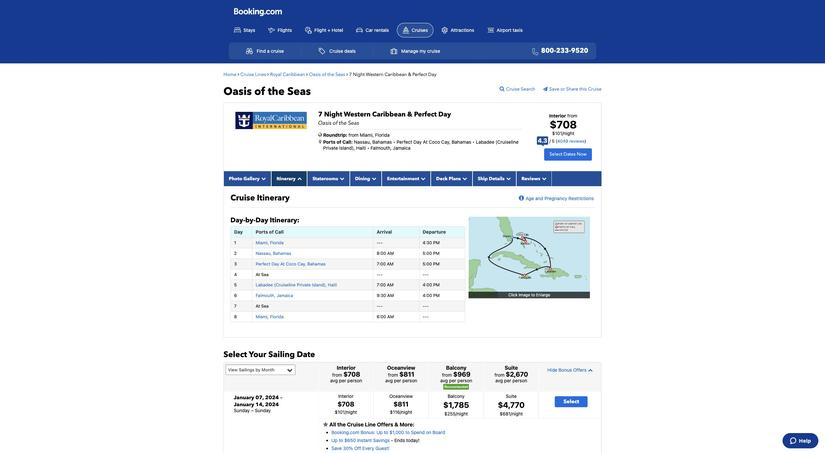 Task type: vqa. For each thing, say whether or not it's contained in the screenshot.


Task type: describe. For each thing, give the bounding box(es) containing it.
1 horizontal spatial –
[[280, 394, 283, 401]]

night for 7 night western caribbean & perfect day oasis of the seas
[[324, 110, 343, 119]]

6:00
[[377, 314, 386, 319]]

avg for $811
[[386, 378, 393, 383]]

from for roundtrip: from miami, florida
[[349, 132, 359, 138]]

attractions link
[[437, 23, 480, 37]]

pm for falmouth, jamaica
[[434, 293, 440, 298]]

$708 for interior from $708 avg per person
[[344, 371, 361, 378]]

1 horizontal spatial jamaica
[[393, 145, 411, 151]]

1 vertical spatial itinerary
[[257, 192, 290, 203]]

staterooms button
[[308, 171, 350, 186]]

from for oceanview from $811 avg per person
[[388, 372, 398, 378]]

entertainment
[[387, 176, 420, 182]]

1 vertical spatial private
[[297, 282, 311, 288]]

instant
[[357, 438, 372, 443]]

2 horizontal spatial to
[[406, 430, 410, 435]]

angle right image for home
[[238, 72, 239, 77]]

labadee inside labadee (cruiseline private island), haiti
[[476, 139, 495, 145]]

interior for from
[[337, 365, 356, 371]]

night for $4,770
[[512, 411, 523, 416]]

7 for 7 night western caribbean & perfect day oasis of the seas
[[318, 110, 323, 119]]

6
[[234, 293, 237, 298]]

chevron down image for entertainment
[[420, 176, 426, 181]]

day-by-day itinerary:
[[231, 216, 300, 225]]

car rentals
[[366, 27, 389, 33]]

on
[[426, 430, 432, 435]]

$2,670
[[506, 371, 529, 378]]

caribbean for 7 night western caribbean & perfect day oasis of the seas
[[373, 110, 406, 119]]

january 07, 2024 – january 14, 2024 sunday – sunday
[[234, 394, 283, 413]]

4049
[[558, 138, 569, 144]]

interior
[[550, 113, 567, 118]]

dining button
[[350, 171, 382, 186]]

am for falmouth, jamaica
[[388, 293, 394, 298]]

4:00 for 7:00 am
[[423, 282, 432, 288]]

airport taxis
[[497, 27, 523, 33]]

nassau, bahamas
[[256, 251, 292, 256]]

age and pregnancy restrictions
[[526, 195, 595, 201]]

day-
[[231, 216, 246, 225]]

interior from $708 $101 / night
[[550, 113, 578, 136]]

find
[[257, 48, 266, 54]]

ports of call:
[[323, 139, 353, 145]]

miami, for 1
[[256, 240, 269, 245]]

western for 7 night western caribbean & perfect day oasis of the seas
[[344, 110, 371, 119]]

balcony for $1,785
[[448, 393, 465, 399]]

5 inside 4.3 / 5 ( 4049 reviews )
[[552, 138, 555, 144]]

all the cruise line offers & more:
[[328, 421, 415, 427]]

pm for labadee (cruiseline private island), haiti
[[434, 282, 440, 288]]

1 vertical spatial jamaica
[[277, 293, 293, 298]]

deck plans button
[[431, 171, 473, 186]]

airport taxis link
[[483, 23, 529, 37]]

this
[[580, 86, 587, 92]]

cruise up booking.com at the bottom of the page
[[347, 421, 364, 427]]

cruise search
[[507, 86, 536, 92]]

chevron down image for deck plans
[[461, 176, 468, 181]]

am for miami, florida
[[388, 314, 394, 319]]

night for $811
[[402, 409, 413, 415]]

person for $969
[[458, 378, 473, 383]]

hide bonus offers
[[548, 367, 587, 373]]

from for interior from $708 avg per person
[[333, 372, 343, 378]]

rentals
[[375, 27, 389, 33]]

perfect down manage my cruise
[[413, 71, 427, 78]]

restrictions
[[569, 195, 595, 201]]

and
[[536, 195, 544, 201]]

arrival
[[377, 229, 392, 235]]

0 horizontal spatial island),
[[312, 282, 327, 288]]

booking.com
[[332, 430, 360, 435]]

florida for 8
[[270, 314, 284, 319]]

9:30 am
[[377, 293, 394, 298]]

0 vertical spatial florida
[[375, 132, 390, 138]]

western for 7 night western caribbean & perfect day
[[366, 71, 384, 78]]

1 vertical spatial coco
[[286, 261, 297, 266]]

private inside labadee (cruiseline private island), haiti
[[323, 145, 338, 151]]

cruise lines
[[241, 71, 266, 78]]

home link
[[224, 71, 237, 78]]

$1,785
[[444, 400, 470, 410]]

0 vertical spatial coco
[[429, 139, 440, 145]]

of down roundtrip:
[[337, 139, 342, 145]]

nassau, for nassau, bahamas
[[256, 251, 272, 256]]

cruise deals link
[[312, 44, 363, 57]]

5:00 pm for 8:00 am
[[423, 251, 440, 256]]

stays
[[244, 27, 255, 33]]

the inside '7 night western caribbean & perfect day oasis of the seas'
[[339, 119, 347, 127]]

1 horizontal spatial up
[[377, 430, 383, 435]]

interior from $708 avg per person
[[331, 365, 363, 383]]

caribbean for 7 night western caribbean & perfect day
[[385, 71, 407, 78]]

pm for miami, florida
[[434, 240, 440, 245]]

departure
[[423, 229, 446, 235]]

2 vertical spatial &
[[395, 421, 399, 427]]

from for interior from $708 $101 / night
[[568, 113, 578, 118]]

plans
[[449, 176, 461, 182]]

night for 7 night western caribbean & perfect day
[[353, 71, 365, 78]]

dining
[[355, 176, 371, 182]]

photo gallery
[[229, 176, 260, 182]]

9:30
[[377, 293, 386, 298]]

perfect day at coco cay, bahamas
[[256, 261, 326, 266]]

0 horizontal spatial to
[[339, 438, 343, 443]]

(cruiseline inside labadee (cruiseline private island), haiti
[[496, 139, 519, 145]]

day inside '7 night western caribbean & perfect day oasis of the seas'
[[439, 110, 452, 119]]

4:00 pm for 9:30 am
[[423, 293, 440, 298]]

1 horizontal spatial offers
[[574, 367, 587, 373]]

at sea for 7
[[256, 303, 269, 309]]

7:00 for 5:00 pm
[[377, 261, 386, 266]]

$1,000
[[390, 430, 405, 435]]

1 horizontal spatial •
[[394, 139, 396, 145]]

1 vertical spatial labadee (cruiseline private island), haiti
[[256, 282, 337, 288]]

07,
[[256, 394, 264, 401]]

deals
[[345, 48, 356, 54]]

view sailings by month
[[228, 367, 275, 372]]

search
[[521, 86, 536, 92]]

every
[[363, 446, 375, 451]]

travel menu navigation
[[229, 42, 597, 59]]

date
[[297, 349, 315, 360]]

save 30% off every guest! link
[[332, 446, 390, 451]]

bonus:
[[361, 430, 376, 435]]

cruise for cruise lines
[[241, 71, 254, 78]]

8:00
[[377, 251, 386, 256]]

chevron up image
[[296, 176, 302, 181]]

0 horizontal spatial –
[[251, 408, 254, 413]]

$708 for interior from $708 $101 / night
[[550, 118, 577, 131]]

search image
[[500, 86, 507, 91]]

flight + hotel
[[315, 27, 343, 33]]

from for balcony from $969 avg per person
[[442, 372, 452, 378]]

chevron down image for staterooms
[[338, 176, 345, 181]]

globe image
[[318, 132, 322, 137]]

1 vertical spatial up
[[332, 438, 338, 443]]

hotel
[[332, 27, 343, 33]]

balcony for from
[[446, 365, 467, 371]]

flight
[[315, 27, 327, 33]]

line
[[365, 421, 376, 427]]

pm for nassau, bahamas
[[434, 251, 440, 256]]

1 vertical spatial 5
[[234, 282, 237, 288]]

off
[[355, 446, 361, 451]]

1
[[234, 240, 236, 245]]

pm for perfect day at coco cay, bahamas
[[434, 261, 440, 266]]

+
[[328, 27, 331, 33]]

am for nassau, bahamas
[[388, 251, 394, 256]]

1 2024 from the top
[[265, 394, 279, 401]]

guest!
[[376, 446, 390, 451]]

800-
[[542, 46, 557, 55]]

call:
[[343, 139, 353, 145]]

0 vertical spatial miami,
[[360, 132, 374, 138]]

1 horizontal spatial falmouth,
[[371, 145, 392, 151]]

roundtrip:
[[323, 132, 348, 138]]

royal
[[270, 71, 282, 78]]

2 horizontal spatial •
[[473, 139, 475, 145]]

deck plans
[[437, 176, 461, 182]]

select link
[[555, 396, 588, 407]]

4
[[234, 272, 237, 277]]

angle right image
[[268, 72, 269, 77]]

by
[[256, 367, 261, 372]]

select inside "link"
[[564, 398, 580, 405]]

cruise search link
[[500, 86, 542, 92]]

royal caribbean image
[[236, 112, 307, 129]]

suite for from
[[505, 365, 518, 371]]

ports for ports of call
[[256, 229, 268, 235]]

0 vertical spatial labadee (cruiseline private island), haiti
[[323, 139, 519, 151]]

perfect down '7 night western caribbean & perfect day oasis of the seas'
[[397, 139, 413, 145]]

all
[[330, 421, 336, 427]]

cruise right this
[[589, 86, 602, 92]]

1 vertical spatial cay,
[[298, 261, 306, 266]]

0 horizontal spatial •
[[368, 145, 370, 151]]

1 horizontal spatial cay,
[[442, 139, 451, 145]]

the down cruise deals 'link'
[[328, 71, 335, 78]]

6:00 am
[[377, 314, 394, 319]]

per for $969
[[450, 378, 457, 383]]

oasis inside '7 night western caribbean & perfect day oasis of the seas'
[[318, 119, 332, 127]]

7 night western caribbean & perfect day
[[349, 71, 437, 78]]

cruise deals
[[330, 48, 356, 54]]

am for labadee (cruiseline private island), haiti
[[387, 282, 394, 288]]

avg for $969
[[441, 378, 448, 383]]

$811 inside oceanview from $811 avg per person
[[400, 371, 415, 378]]

cruise for manage my cruise
[[428, 48, 441, 54]]

/ for $811
[[400, 409, 402, 415]]

chevron down image for dining
[[371, 176, 377, 181]]

paper plane image
[[544, 87, 550, 91]]

1 vertical spatial offers
[[377, 421, 394, 427]]

1 horizontal spatial save
[[550, 86, 560, 92]]

stays link
[[229, 23, 261, 37]]

0 horizontal spatial falmouth,
[[256, 293, 276, 298]]

$708 inside interior $708 $101 / night
[[338, 400, 355, 408]]

1 vertical spatial labadee
[[256, 282, 273, 288]]

age
[[526, 195, 535, 201]]

1 january from the top
[[234, 394, 254, 401]]

manage
[[402, 48, 419, 54]]

map marker image
[[319, 139, 322, 144]]



Task type: locate. For each thing, give the bounding box(es) containing it.
$101 up the (
[[553, 130, 563, 136]]

avg up "oceanview $811 $116 / night"
[[386, 378, 393, 383]]

nassau,
[[354, 139, 371, 145], [256, 251, 272, 256]]

roundtrip: from miami, florida
[[323, 132, 390, 138]]

miami, florida down ports of call
[[256, 240, 284, 245]]

1 vertical spatial (cruiseline
[[274, 282, 296, 288]]

1 vertical spatial miami,
[[256, 240, 269, 245]]

/ for $708
[[345, 409, 346, 415]]

0 vertical spatial 5
[[552, 138, 555, 144]]

cruise for cruise search
[[507, 86, 520, 92]]

oasis of the seas
[[309, 71, 345, 78], [224, 84, 311, 99]]

0 vertical spatial (cruiseline
[[496, 139, 519, 145]]

1 person from the left
[[348, 378, 363, 383]]

$708 inside interior from $708 avg per person
[[344, 371, 361, 378]]

1 sea from the top
[[261, 272, 269, 277]]

7 inside '7 night western caribbean & perfect day oasis of the seas'
[[318, 110, 323, 119]]

interior inside interior $708 $101 / night
[[339, 393, 354, 399]]

1 vertical spatial western
[[344, 110, 371, 119]]

perfect inside '7 night western caribbean & perfect day oasis of the seas'
[[415, 110, 437, 119]]

0 horizontal spatial (cruiseline
[[274, 282, 296, 288]]

0 vertical spatial private
[[323, 145, 338, 151]]

offers right bonus
[[574, 367, 587, 373]]

from for suite from $2,670 avg per person
[[495, 372, 505, 378]]

ports down day-by-day itinerary:
[[256, 229, 268, 235]]

falmouth, right 6
[[256, 293, 276, 298]]

1 vertical spatial $708
[[344, 371, 361, 378]]

sunday
[[234, 408, 250, 413], [255, 408, 271, 413]]

person
[[348, 378, 363, 383], [403, 378, 418, 383], [458, 378, 473, 383], [513, 378, 528, 383]]

to up savings
[[384, 430, 389, 435]]

3 per from the left
[[450, 378, 457, 383]]

miami, florida link for 1
[[256, 240, 284, 245]]

person for $811
[[403, 378, 418, 383]]

night up roundtrip:
[[324, 110, 343, 119]]

seas inside '7 night western caribbean & perfect day oasis of the seas'
[[348, 119, 360, 127]]

2 horizontal spatial angle right image
[[347, 72, 348, 77]]

balcony inside balcony from $969 avg per person
[[446, 365, 467, 371]]

oasis of the seas main content
[[220, 67, 605, 453]]

pm
[[434, 240, 440, 245], [434, 251, 440, 256], [434, 261, 440, 266], [434, 282, 440, 288], [434, 293, 440, 298]]

0 vertical spatial $708
[[550, 118, 577, 131]]

january left 14,
[[234, 401, 254, 408]]

night down $4,770
[[512, 411, 523, 416]]

of down lines
[[255, 84, 265, 99]]

from right interior on the right top
[[568, 113, 578, 118]]

2 sunday from the left
[[255, 408, 271, 413]]

star image
[[323, 422, 328, 427]]

& up nassau, bahamas • perfect day at coco cay, bahamas •
[[408, 110, 413, 119]]

$101
[[553, 130, 563, 136], [335, 409, 345, 415]]

miami, down ports of call
[[256, 240, 269, 245]]

am
[[388, 251, 394, 256], [387, 261, 394, 266], [387, 282, 394, 288], [388, 293, 394, 298], [388, 314, 394, 319]]

1 horizontal spatial haiti
[[357, 145, 366, 151]]

3 pm from the top
[[434, 261, 440, 266]]

7 down 6
[[234, 303, 237, 309]]

find a cruise
[[257, 48, 284, 54]]

am right 9:30
[[388, 293, 394, 298]]

2 sea from the top
[[261, 303, 269, 309]]

1 vertical spatial –
[[251, 408, 254, 413]]

0 vertical spatial cay,
[[442, 139, 451, 145]]

1 7:00 from the top
[[377, 261, 386, 266]]

chevron down image for reviews
[[541, 176, 547, 181]]

person inside suite from $2,670 avg per person
[[513, 378, 528, 383]]

chevron down image left entertainment
[[371, 176, 377, 181]]

1 miami, florida from the top
[[256, 240, 284, 245]]

night up booking.com at the bottom of the page
[[346, 409, 357, 415]]

person up interior $708 $101 / night
[[348, 378, 363, 383]]

800-233-9520
[[542, 46, 589, 55]]

cruise inside 'link'
[[330, 48, 343, 54]]

the down royal
[[268, 84, 285, 99]]

per inside interior from $708 avg per person
[[339, 378, 346, 383]]

/ down $4,770
[[511, 411, 512, 416]]

9520
[[572, 46, 589, 55]]

avg inside oceanview from $811 avg per person
[[386, 378, 393, 383]]

at sea for 4
[[256, 272, 269, 277]]

chevron down image
[[260, 176, 266, 181], [338, 176, 345, 181], [420, 176, 426, 181]]

manage my cruise
[[402, 48, 441, 54]]

photo gallery button
[[224, 171, 271, 186]]

0 horizontal spatial ports
[[256, 229, 268, 235]]

1 cruise from the left
[[271, 48, 284, 54]]

age and pregnancy restrictions link
[[517, 195, 595, 202]]

ship
[[478, 176, 488, 182]]

the right all
[[338, 421, 346, 427]]

nassau, down ports of call
[[256, 251, 272, 256]]

1 vertical spatial sea
[[261, 303, 269, 309]]

chevron down image inside staterooms dropdown button
[[338, 176, 345, 181]]

1 vertical spatial oasis
[[224, 84, 252, 99]]

interior for $708
[[339, 393, 354, 399]]

chevron down image left dining
[[338, 176, 345, 181]]

1 vertical spatial falmouth,
[[256, 293, 276, 298]]

cruise down photo gallery
[[231, 192, 255, 203]]

0 vertical spatial ports
[[323, 139, 336, 145]]

caribbean
[[283, 71, 305, 78], [385, 71, 407, 78], [373, 110, 406, 119]]

2 5:00 pm from the top
[[423, 261, 440, 266]]

perfect up nassau, bahamas • perfect day at coco cay, bahamas •
[[415, 110, 437, 119]]

2024 right 14,
[[265, 401, 279, 408]]

4:00 pm for 7:00 am
[[423, 282, 440, 288]]

5 up 6
[[234, 282, 237, 288]]

western inside '7 night western caribbean & perfect day oasis of the seas'
[[344, 110, 371, 119]]

3 chevron down image from the left
[[420, 176, 426, 181]]

a
[[267, 48, 270, 54]]

miami,
[[360, 132, 374, 138], [256, 240, 269, 245], [256, 314, 269, 319]]

angle right image for royal caribbean
[[306, 72, 308, 77]]

miami, florida for 1
[[256, 240, 284, 245]]

private
[[323, 145, 338, 151], [297, 282, 311, 288]]

balcony inside balcony $1,785 $255 / night
[[448, 393, 465, 399]]

1 vertical spatial select
[[224, 349, 247, 360]]

cruise for cruise itinerary
[[231, 192, 255, 203]]

1 horizontal spatial 5
[[552, 138, 555, 144]]

2 5:00 from the top
[[423, 261, 432, 266]]

itinerary
[[277, 176, 296, 182], [257, 192, 290, 203]]

5:00 pm for 7:00 am
[[423, 261, 440, 266]]

$708 inside interior from $708 $101 / night
[[550, 118, 577, 131]]

1 vertical spatial balcony
[[448, 393, 465, 399]]

per for $708
[[339, 378, 346, 383]]

am for perfect day at coco cay, bahamas
[[387, 261, 394, 266]]

january left 07,
[[234, 394, 254, 401]]

$255
[[445, 411, 456, 416]]

2 4:00 from the top
[[423, 293, 432, 298]]

$708 up booking.com at the bottom of the page
[[338, 400, 355, 408]]

cruise itinerary map image
[[469, 217, 591, 298]]

info circle image
[[517, 195, 526, 202]]

1 vertical spatial $101
[[335, 409, 345, 415]]

angle right image right home link on the top left
[[238, 72, 239, 77]]

0 vertical spatial miami, florida
[[256, 240, 284, 245]]

now
[[577, 151, 587, 157]]

per up suite $4,770 $681 / night
[[505, 378, 512, 383]]

3 angle right image from the left
[[347, 72, 348, 77]]

0 vertical spatial 5:00 pm
[[423, 251, 440, 256]]

chevron down image inside photo gallery dropdown button
[[260, 176, 266, 181]]

per inside suite from $2,670 avg per person
[[505, 378, 512, 383]]

0 vertical spatial interior
[[337, 365, 356, 371]]

miami, for 8
[[256, 314, 269, 319]]

1 vertical spatial seas
[[288, 84, 311, 99]]

0 vertical spatial itinerary
[[277, 176, 296, 182]]

night inside interior from $708 $101 / night
[[564, 130, 575, 136]]

ports right map marker 'icon'
[[323, 139, 336, 145]]

suite inside suite from $2,670 avg per person
[[505, 365, 518, 371]]

oceanview for from
[[388, 365, 416, 371]]

miami, florida link for 8
[[256, 314, 284, 319]]

/ for $4,770
[[511, 411, 512, 416]]

bonus
[[559, 367, 572, 373]]

0 vertical spatial labadee
[[476, 139, 495, 145]]

2 7:00 am from the top
[[377, 282, 394, 288]]

the up roundtrip:
[[339, 119, 347, 127]]

attractions
[[451, 27, 475, 33]]

cay,
[[442, 139, 451, 145], [298, 261, 306, 266]]

0 horizontal spatial falmouth, jamaica
[[256, 293, 293, 298]]

1 vertical spatial falmouth, jamaica
[[256, 293, 293, 298]]

7 for 7 night western caribbean & perfect day
[[349, 71, 352, 78]]

nassau, for nassau, bahamas • perfect day at coco cay, bahamas •
[[354, 139, 371, 145]]

0 horizontal spatial seas
[[288, 84, 311, 99]]

0 vertical spatial oceanview
[[388, 365, 416, 371]]

1 horizontal spatial sunday
[[255, 408, 271, 413]]

nassau, bahamas link
[[256, 251, 292, 256]]

1 miami, florida link from the top
[[256, 240, 284, 245]]

today!
[[407, 438, 420, 443]]

select for dates
[[550, 151, 563, 157]]

2 vertical spatial miami,
[[256, 314, 269, 319]]

/ inside interior from $708 $101 / night
[[563, 130, 564, 136]]

reviews
[[570, 138, 585, 144]]

up to $650 instant savings link
[[332, 438, 390, 443]]

jamaica down nassau, bahamas • perfect day at coco cay, bahamas •
[[393, 145, 411, 151]]

seas up roundtrip: from miami, florida
[[348, 119, 360, 127]]

1 vertical spatial save
[[332, 446, 342, 451]]

5:00 for 8:00 am
[[423, 251, 432, 256]]

0 horizontal spatial private
[[297, 282, 311, 288]]

per for $811
[[394, 378, 402, 383]]

7:00 am up 9:30 am
[[377, 282, 394, 288]]

$101 up all
[[335, 409, 345, 415]]

2 cruise from the left
[[428, 48, 441, 54]]

your
[[249, 349, 267, 360]]

of down cruise deals 'link'
[[322, 71, 327, 78]]

- inside booking.com bonus: up to $1,000 to spend on board up to $650 instant savings -             ends today! save 30% off every guest!
[[391, 438, 394, 443]]

chevron down image inside dining dropdown button
[[371, 176, 377, 181]]

1 4:00 pm from the top
[[423, 282, 440, 288]]

save left or
[[550, 86, 560, 92]]

sea for 7
[[261, 303, 269, 309]]

avg up interior $708 $101 / night
[[331, 378, 338, 383]]

4 per from the left
[[505, 378, 512, 383]]

select for your
[[224, 349, 247, 360]]

4:00 for 9:30 am
[[423, 293, 432, 298]]

person inside oceanview from $811 avg per person
[[403, 378, 418, 383]]

recommended image
[[444, 384, 470, 390]]

1 vertical spatial $811
[[394, 400, 409, 408]]

save or share this cruise
[[550, 86, 602, 92]]

miami, florida
[[256, 240, 284, 245], [256, 314, 284, 319]]

1 per from the left
[[339, 378, 346, 383]]

chevron down image for ship details
[[505, 176, 511, 181]]

2 january from the top
[[234, 401, 254, 408]]

cruise inside dropdown button
[[428, 48, 441, 54]]

1 chevron down image from the left
[[371, 176, 377, 181]]

oasis of the seas down angle right image on the top left
[[224, 84, 311, 99]]

2 at sea from the top
[[256, 303, 269, 309]]

2 vertical spatial select
[[564, 398, 580, 405]]

0 vertical spatial &
[[408, 71, 412, 78]]

& inside '7 night western caribbean & perfect day oasis of the seas'
[[408, 110, 413, 119]]

1 5:00 pm from the top
[[423, 251, 440, 256]]

1 vertical spatial suite
[[506, 393, 517, 399]]

am down '8:00 am'
[[387, 261, 394, 266]]

2 miami, florida from the top
[[256, 314, 284, 319]]

falmouth, down roundtrip: from miami, florida
[[371, 145, 392, 151]]

1 7:00 am from the top
[[377, 261, 394, 266]]

falmouth, jamaica down nassau, bahamas • perfect day at coco cay, bahamas •
[[370, 145, 411, 151]]

& for 7 night western caribbean & perfect day
[[408, 71, 412, 78]]

person up suite $4,770 $681 / night
[[513, 378, 528, 383]]

night
[[564, 130, 575, 136], [346, 409, 357, 415], [402, 409, 413, 415], [458, 411, 468, 416], [512, 411, 523, 416]]

$811 inside "oceanview $811 $116 / night"
[[394, 400, 409, 408]]

5:00 pm
[[423, 251, 440, 256], [423, 261, 440, 266]]

2
[[234, 251, 237, 256]]

2 horizontal spatial select
[[564, 398, 580, 405]]

night inside "oceanview $811 $116 / night"
[[402, 409, 413, 415]]

angle right image for oasis of the seas
[[347, 72, 348, 77]]

/ inside interior $708 $101 / night
[[345, 409, 346, 415]]

miami, down '7 night western caribbean & perfect day oasis of the seas'
[[360, 132, 374, 138]]

suite for $4,770
[[506, 393, 517, 399]]

night for $1,785
[[458, 411, 468, 416]]

of up roundtrip:
[[333, 119, 338, 127]]

reviews
[[522, 176, 541, 182]]

florida
[[375, 132, 390, 138], [270, 240, 284, 245], [270, 314, 284, 319]]

2 pm from the top
[[434, 251, 440, 256]]

0 vertical spatial jamaica
[[393, 145, 411, 151]]

of left call
[[269, 229, 274, 235]]

2 miami, florida link from the top
[[256, 314, 284, 319]]

7:00 am
[[377, 261, 394, 266], [377, 282, 394, 288]]

0 vertical spatial sea
[[261, 272, 269, 277]]

chevron down image
[[371, 176, 377, 181], [461, 176, 468, 181], [505, 176, 511, 181], [541, 176, 547, 181]]

pregnancy
[[545, 195, 568, 201]]

7:00 am for 5:00
[[377, 261, 394, 266]]

1 vertical spatial miami, florida link
[[256, 314, 284, 319]]

7 night western caribbean & perfect day oasis of the seas
[[318, 110, 452, 127]]

oceanview for $811
[[390, 393, 413, 399]]

7:00 am for 4:00
[[377, 282, 394, 288]]

cruise
[[271, 48, 284, 54], [428, 48, 441, 54]]

1 vertical spatial night
[[324, 110, 343, 119]]

am up 9:30 am
[[387, 282, 394, 288]]

from inside interior from $708 avg per person
[[333, 372, 343, 378]]

5:00 for 7:00 am
[[423, 261, 432, 266]]

ends
[[395, 438, 405, 443]]

avg for $708
[[331, 378, 338, 383]]

at
[[423, 139, 428, 145], [281, 261, 285, 266], [256, 272, 260, 277], [256, 303, 260, 309]]

balcony from $969 avg per person
[[441, 365, 473, 383]]

$101 inside interior from $708 $101 / night
[[553, 130, 563, 136]]

nassau, bahamas • perfect day at coco cay, bahamas •
[[354, 139, 475, 145]]

7 up globe icon
[[318, 110, 323, 119]]

suite
[[505, 365, 518, 371], [506, 393, 517, 399]]

& for 7 night western caribbean & perfect day oasis of the seas
[[408, 110, 413, 119]]

cruise right the my
[[428, 48, 441, 54]]

flights
[[278, 27, 292, 33]]

/ inside "oceanview $811 $116 / night"
[[400, 409, 402, 415]]

4 pm from the top
[[434, 282, 440, 288]]

0 vertical spatial oasis of the seas
[[309, 71, 345, 78]]

$681
[[500, 411, 511, 416]]

chevron down image left ship
[[461, 176, 468, 181]]

per inside balcony from $969 avg per person
[[450, 378, 457, 383]]

cruise for find a cruise
[[271, 48, 284, 54]]

/ down $1,785
[[456, 411, 458, 416]]

1 avg from the left
[[331, 378, 338, 383]]

sunday left 14,
[[234, 408, 250, 413]]

oasis of the seas link
[[309, 71, 347, 78]]

5 pm from the top
[[434, 293, 440, 298]]

cruise left lines
[[241, 71, 254, 78]]

0 horizontal spatial sunday
[[234, 408, 250, 413]]

select down hide bonus offers link
[[564, 398, 580, 405]]

royal caribbean link
[[270, 71, 305, 78]]

0 vertical spatial falmouth, jamaica
[[370, 145, 411, 151]]

night inside balcony $1,785 $255 / night
[[458, 411, 468, 416]]

sunday down 07,
[[255, 408, 271, 413]]

0 vertical spatial select
[[550, 151, 563, 157]]

0 horizontal spatial offers
[[377, 421, 394, 427]]

0 vertical spatial miami, florida link
[[256, 240, 284, 245]]

labadee
[[476, 139, 495, 145], [256, 282, 273, 288]]

/
[[563, 130, 564, 136], [550, 138, 551, 144], [345, 409, 346, 415], [400, 409, 402, 415], [456, 411, 458, 416], [511, 411, 512, 416]]

interior $708 $101 / night
[[335, 393, 357, 415]]

per up "oceanview $811 $116 / night"
[[394, 378, 402, 383]]

island), inside labadee (cruiseline private island), haiti
[[340, 145, 355, 151]]

ports for ports of call:
[[323, 139, 336, 145]]

night for $708
[[346, 409, 357, 415]]

14,
[[256, 401, 264, 408]]

private down perfect day at coco cay, bahamas
[[297, 282, 311, 288]]

bahamas
[[373, 139, 392, 145], [452, 139, 472, 145], [273, 251, 292, 256], [308, 261, 326, 266]]

5
[[552, 138, 555, 144], [234, 282, 237, 288]]

spend
[[411, 430, 425, 435]]

avg left $2,670
[[496, 378, 503, 383]]

oasis of the seas down cruise deals 'link'
[[309, 71, 345, 78]]

0 vertical spatial haiti
[[357, 145, 366, 151]]

offers
[[574, 367, 587, 373], [377, 421, 394, 427]]

itinerary up cruise itinerary
[[277, 176, 296, 182]]

/ inside balcony $1,785 $255 / night
[[456, 411, 458, 416]]

0 vertical spatial 7:00 am
[[377, 261, 394, 266]]

2 horizontal spatial 7
[[349, 71, 352, 78]]

at sea down nassau, bahamas "link"
[[256, 272, 269, 277]]

1 vertical spatial 7:00
[[377, 282, 386, 288]]

from inside suite from $2,670 avg per person
[[495, 372, 505, 378]]

miami, florida for 8
[[256, 314, 284, 319]]

up down booking.com at the bottom of the page
[[332, 438, 338, 443]]

suite $4,770 $681 / night
[[498, 393, 525, 416]]

suite inside suite $4,770 $681 / night
[[506, 393, 517, 399]]

1 vertical spatial 4:00
[[423, 293, 432, 298]]

perfect down nassau, bahamas
[[256, 261, 271, 266]]

0 vertical spatial $811
[[400, 371, 415, 378]]

2 2024 from the top
[[265, 401, 279, 408]]

view sailings by month link
[[226, 364, 296, 375]]

7:00 am down '8:00 am'
[[377, 261, 394, 266]]

$708 up 4.3 / 5 ( 4049 reviews )
[[550, 118, 577, 131]]

2 per from the left
[[394, 378, 402, 383]]

chevron down image inside entertainment dropdown button
[[420, 176, 426, 181]]

/ up more:
[[400, 409, 402, 415]]

board
[[433, 430, 446, 435]]

caribbean inside '7 night western caribbean & perfect day oasis of the seas'
[[373, 110, 406, 119]]

select your sailing date
[[224, 349, 315, 360]]

interior inside interior from $708 avg per person
[[337, 365, 356, 371]]

save inside booking.com bonus: up to $1,000 to spend on board up to $650 instant savings -             ends today! save 30% off every guest!
[[332, 446, 342, 451]]

chevron down image inside ship details "dropdown button"
[[505, 176, 511, 181]]

from up "oceanview $811 $116 / night"
[[388, 372, 398, 378]]

0 horizontal spatial nassau,
[[256, 251, 272, 256]]

2 angle right image from the left
[[306, 72, 308, 77]]

avg inside suite from $2,670 avg per person
[[496, 378, 503, 383]]

1 horizontal spatial select
[[550, 151, 563, 157]]

sailings
[[239, 367, 255, 372]]

2 4:00 pm from the top
[[423, 293, 440, 298]]

(
[[556, 138, 558, 144]]

1 horizontal spatial angle right image
[[306, 72, 308, 77]]

/ inside 4.3 / 5 ( 4049 reviews )
[[550, 138, 551, 144]]

booking.com home image
[[234, 8, 282, 16]]

night inside suite $4,770 $681 / night
[[512, 411, 523, 416]]

2 vertical spatial $708
[[338, 400, 355, 408]]

0 vertical spatial nassau,
[[354, 139, 371, 145]]

from inside interior from $708 $101 / night
[[568, 113, 578, 118]]

western
[[366, 71, 384, 78], [344, 110, 371, 119]]

cruise left deals on the top left of page
[[330, 48, 343, 54]]

$101 inside interior $708 $101 / night
[[335, 409, 345, 415]]

1 at sea from the top
[[256, 272, 269, 277]]

2 chevron down image from the left
[[338, 176, 345, 181]]

oasis right royal caribbean
[[309, 71, 321, 78]]

florida down '7 night western caribbean & perfect day oasis of the seas'
[[375, 132, 390, 138]]

cruise for cruise deals
[[330, 48, 343, 54]]

0 vertical spatial oasis
[[309, 71, 321, 78]]

-
[[377, 240, 379, 245], [379, 240, 381, 245], [381, 240, 383, 245], [377, 272, 379, 277], [379, 272, 381, 277], [381, 272, 383, 277], [423, 272, 425, 277], [425, 272, 427, 277], [427, 272, 429, 277], [377, 303, 379, 309], [379, 303, 381, 309], [381, 303, 383, 309], [423, 303, 425, 309], [425, 303, 427, 309], [427, 303, 429, 309], [423, 314, 425, 319], [425, 314, 427, 319], [427, 314, 429, 319], [391, 438, 394, 443]]

person inside interior from $708 avg per person
[[348, 378, 363, 383]]

island),
[[340, 145, 355, 151], [312, 282, 327, 288]]

4 chevron down image from the left
[[541, 176, 547, 181]]

ports of call
[[256, 229, 284, 235]]

1 vertical spatial at sea
[[256, 303, 269, 309]]

avg inside interior from $708 avg per person
[[331, 378, 338, 383]]

chevron down image up and
[[541, 176, 547, 181]]

2 vertical spatial oasis
[[318, 119, 332, 127]]

3
[[234, 261, 237, 266]]

angle right image
[[238, 72, 239, 77], [306, 72, 308, 77], [347, 72, 348, 77]]

avg inside balcony from $969 avg per person
[[441, 378, 448, 383]]

chevron down image left deck
[[420, 176, 426, 181]]

night inside '7 night western caribbean & perfect day oasis of the seas'
[[324, 110, 343, 119]]

$811 up $116
[[394, 400, 409, 408]]

cruises link
[[397, 23, 434, 37]]

night inside interior $708 $101 / night
[[346, 409, 357, 415]]

sea down nassau, bahamas "link"
[[261, 272, 269, 277]]

up up savings
[[377, 430, 383, 435]]

from left $969
[[442, 372, 452, 378]]

sea down falmouth, jamaica link
[[261, 303, 269, 309]]

by-
[[246, 216, 256, 225]]

florida for 1
[[270, 240, 284, 245]]

taxis
[[513, 27, 523, 33]]

1 horizontal spatial 7
[[318, 110, 323, 119]]

2 avg from the left
[[386, 378, 393, 383]]

person for $708
[[348, 378, 363, 383]]

offers up booking.com bonus: up to $1,000 to spend on board link
[[377, 421, 394, 427]]

0 horizontal spatial $101
[[335, 409, 345, 415]]

sea for 4
[[261, 272, 269, 277]]

2 horizontal spatial chevron down image
[[420, 176, 426, 181]]

haiti inside labadee (cruiseline private island), haiti
[[357, 145, 366, 151]]

4 avg from the left
[[496, 378, 503, 383]]

person inside balcony from $969 avg per person
[[458, 378, 473, 383]]

2 chevron down image from the left
[[461, 176, 468, 181]]

1 5:00 from the top
[[423, 251, 432, 256]]

oasis down home link on the top left
[[224, 84, 252, 99]]

2 person from the left
[[403, 378, 418, 383]]

cruise lines link
[[241, 71, 266, 78]]

4 person from the left
[[513, 378, 528, 383]]

miami, florida down falmouth, jamaica link
[[256, 314, 284, 319]]

month
[[262, 367, 275, 372]]

0 horizontal spatial cruise
[[271, 48, 284, 54]]

from up call:
[[349, 132, 359, 138]]

1 vertical spatial 7:00 am
[[377, 282, 394, 288]]

$708
[[550, 118, 577, 131], [344, 371, 361, 378], [338, 400, 355, 408]]

1 vertical spatial oceanview
[[390, 393, 413, 399]]

from inside oceanview from $811 avg per person
[[388, 372, 398, 378]]

/ inside suite $4,770 $681 / night
[[511, 411, 512, 416]]

– left 14,
[[251, 408, 254, 413]]

from inside balcony from $969 avg per person
[[442, 372, 452, 378]]

1 4:00 from the top
[[423, 282, 432, 288]]

1 horizontal spatial to
[[384, 430, 389, 435]]

chevron down image inside reviews dropdown button
[[541, 176, 547, 181]]

0 vertical spatial balcony
[[446, 365, 467, 371]]

2 7:00 from the top
[[377, 282, 386, 288]]

per for $2,670
[[505, 378, 512, 383]]

oasis up globe icon
[[318, 119, 332, 127]]

4:00
[[423, 282, 432, 288], [423, 293, 432, 298]]

/ for $1,785
[[456, 411, 458, 416]]

0 vertical spatial offers
[[574, 367, 587, 373]]

3 avg from the left
[[441, 378, 448, 383]]

seas down royal caribbean
[[288, 84, 311, 99]]

per inside oceanview from $811 avg per person
[[394, 378, 402, 383]]

itinerary inside itinerary dropdown button
[[277, 176, 296, 182]]

booking.com bonus: up to $1,000 to spend on board up to $650 instant savings -             ends today! save 30% off every guest!
[[332, 430, 446, 451]]

view
[[228, 367, 238, 372]]

0 vertical spatial save
[[550, 86, 560, 92]]

oceanview inside oceanview from $811 avg per person
[[388, 365, 416, 371]]

coco
[[429, 139, 440, 145], [286, 261, 297, 266]]

1 vertical spatial island),
[[312, 282, 327, 288]]

0 horizontal spatial up
[[332, 438, 338, 443]]

1 chevron down image from the left
[[260, 176, 266, 181]]

3 person from the left
[[458, 378, 473, 383]]

0 vertical spatial up
[[377, 430, 383, 435]]

of inside '7 night western caribbean & perfect day oasis of the seas'
[[333, 119, 338, 127]]

7:00 for 4:00 pm
[[377, 282, 386, 288]]

the
[[328, 71, 335, 78], [268, 84, 285, 99], [339, 119, 347, 127], [338, 421, 346, 427]]

2 horizontal spatial seas
[[348, 119, 360, 127]]

chevron up image
[[587, 368, 593, 372]]

miami, florida link down falmouth, jamaica link
[[256, 314, 284, 319]]

itinerary up day-by-day itinerary:
[[257, 192, 290, 203]]

/ up booking.com at the bottom of the page
[[345, 409, 346, 415]]

private down ports of call:
[[323, 145, 338, 151]]

1 vertical spatial oasis of the seas
[[224, 84, 311, 99]]

0 horizontal spatial cay,
[[298, 261, 306, 266]]

0 horizontal spatial 5
[[234, 282, 237, 288]]

nassau, down roundtrip: from miami, florida
[[354, 139, 371, 145]]

1 pm from the top
[[434, 240, 440, 245]]

0 horizontal spatial jamaica
[[277, 293, 293, 298]]

0 horizontal spatial haiti
[[328, 282, 337, 288]]

avg for $2,670
[[496, 378, 503, 383]]

miami, down falmouth, jamaica link
[[256, 314, 269, 319]]

1 horizontal spatial falmouth, jamaica
[[370, 145, 411, 151]]

3 chevron down image from the left
[[505, 176, 511, 181]]

1 horizontal spatial seas
[[336, 71, 345, 78]]

person for $2,670
[[513, 378, 528, 383]]

chevron down image inside deck plans dropdown button
[[461, 176, 468, 181]]

cruise
[[330, 48, 343, 54], [241, 71, 254, 78], [507, 86, 520, 92], [589, 86, 602, 92], [231, 192, 255, 203], [347, 421, 364, 427]]

1 sunday from the left
[[234, 408, 250, 413]]

chevron down image for photo gallery
[[260, 176, 266, 181]]

flights link
[[263, 23, 298, 37]]

angle right image down deals on the top left of page
[[347, 72, 348, 77]]

7 for 7
[[234, 303, 237, 309]]

1 angle right image from the left
[[238, 72, 239, 77]]



